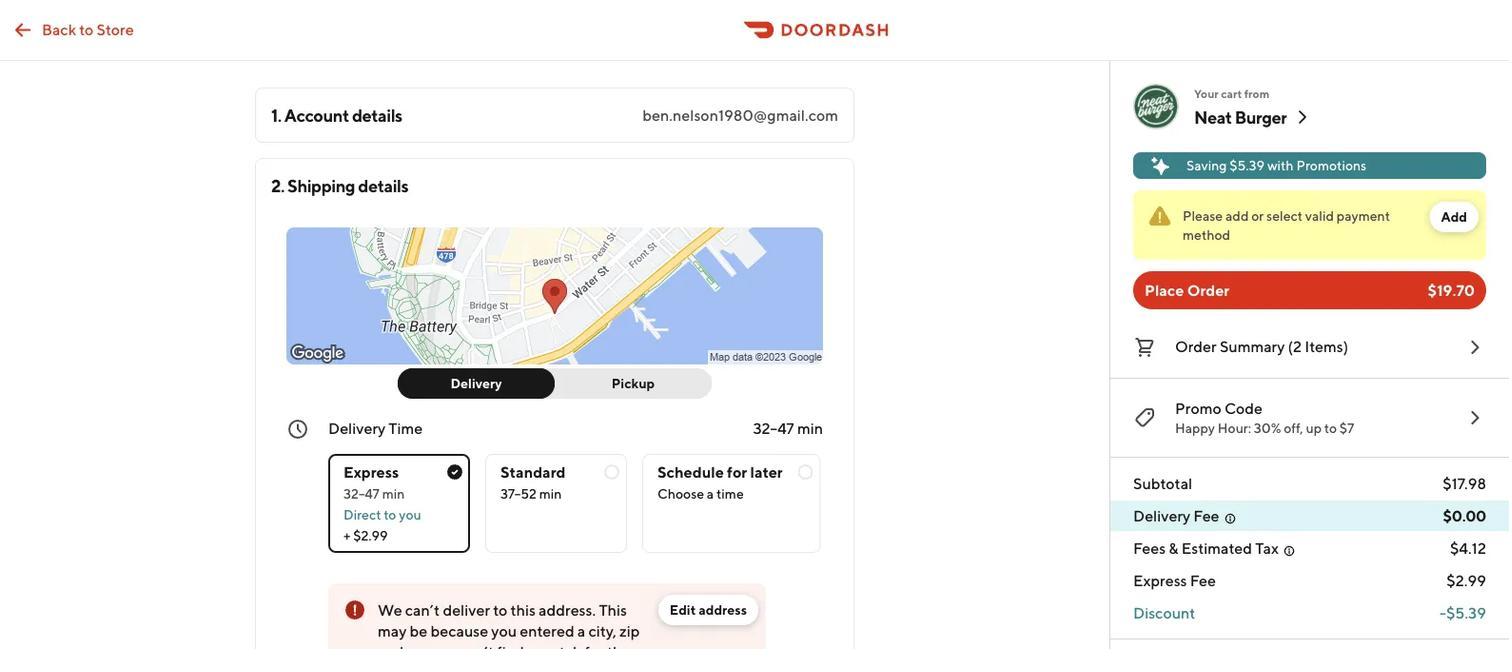 Task type: vqa. For each thing, say whether or not it's contained in the screenshot.
Order Summary (2 Items) button
yes



Task type: describe. For each thing, give the bounding box(es) containing it.
tax
[[1256, 539, 1279, 557]]

order summary (2 items) button
[[1134, 332, 1487, 363]]

or inside please add or select valid payment method
[[1252, 208, 1265, 224]]

subtotal
[[1134, 475, 1193, 493]]

promotions
[[1297, 158, 1367, 173]]

0 horizontal spatial a
[[527, 643, 535, 649]]

37–52 min
[[501, 486, 562, 502]]

&
[[1169, 539, 1179, 557]]

to inside we can't deliver to this address. this may be because you entered a city, zip code, or we can't find a match for t
[[493, 601, 508, 619]]

deliver
[[443, 601, 490, 619]]

estimated
[[1182, 539, 1253, 557]]

we
[[378, 601, 402, 619]]

$2.99 inside 32–47 min direct to you + $2.99
[[353, 528, 388, 544]]

neat burger
[[1195, 107, 1288, 127]]

details for 2. shipping details
[[358, 175, 409, 196]]

$17.98
[[1444, 475, 1487, 493]]

express for express
[[344, 463, 399, 481]]

1 vertical spatial delivery
[[328, 419, 386, 437]]

edit address
[[670, 602, 747, 618]]

min for 32–47 min
[[798, 419, 824, 437]]

to inside 32–47 min direct to you + $2.99
[[384, 507, 396, 523]]

1. account details
[[271, 105, 403, 125]]

we
[[436, 643, 457, 649]]

32–47 min direct to you + $2.99
[[344, 486, 421, 544]]

$0.00
[[1444, 507, 1487, 525]]

$5.39 for saving
[[1230, 158, 1265, 173]]

$19.70
[[1429, 281, 1476, 299]]

later
[[751, 463, 783, 481]]

0 vertical spatial fee
[[1194, 507, 1220, 525]]

discount
[[1134, 604, 1196, 622]]

2 horizontal spatial delivery
[[1134, 507, 1191, 525]]

place
[[1145, 281, 1185, 299]]

status containing please add or select valid payment method
[[1134, 190, 1487, 260]]

saving $5.39 with promotions button
[[1134, 152, 1487, 179]]

delivery inside radio
[[451, 376, 502, 391]]

method
[[1183, 227, 1231, 243]]

saving
[[1187, 158, 1228, 173]]

32–47 min
[[753, 419, 824, 437]]

time
[[717, 486, 744, 502]]

your cart from
[[1195, 87, 1270, 100]]

Delivery radio
[[398, 368, 555, 399]]

37–52
[[501, 486, 537, 502]]

-
[[1441, 604, 1447, 622]]

schedule
[[658, 463, 724, 481]]

for inside we can't deliver to this address. this may be because you entered a city, zip code, or we can't find a match for t
[[585, 643, 604, 649]]

code
[[1225, 399, 1263, 417]]

store
[[97, 20, 134, 38]]

cart
[[1222, 87, 1243, 100]]

to inside promo code happy hour: 30% off, up to $7
[[1325, 420, 1338, 436]]

2. shipping details
[[271, 175, 409, 196]]

order summary (2 items)
[[1176, 338, 1349, 356]]

promo
[[1176, 399, 1222, 417]]

choose a time
[[658, 486, 744, 502]]

schedule for later
[[658, 463, 783, 481]]

choose
[[658, 486, 705, 502]]

you inside 32–47 min direct to you + $2.99
[[399, 507, 421, 523]]

min for 32–47 min direct to you + $2.99
[[382, 486, 405, 502]]

this
[[599, 601, 627, 619]]

place order
[[1145, 281, 1230, 299]]

your
[[1195, 87, 1219, 100]]

min for 37–52 min
[[540, 486, 562, 502]]

-$5.39
[[1441, 604, 1487, 622]]

we can't deliver to this address. this may be because you entered a city, zip code, or we can't find a match for t
[[378, 601, 640, 649]]

ben.nelson1980@gmail.com
[[643, 106, 839, 124]]

please add or select valid payment method
[[1183, 208, 1391, 243]]

with
[[1268, 158, 1294, 173]]

may
[[378, 622, 407, 640]]

back to store button
[[0, 11, 145, 49]]

promo code happy hour: 30% off, up to $7
[[1176, 399, 1355, 436]]

up
[[1307, 420, 1322, 436]]

delivery time
[[328, 419, 423, 437]]

express fee
[[1134, 572, 1217, 590]]

edit
[[670, 602, 696, 618]]

find
[[497, 643, 524, 649]]

add button
[[1430, 202, 1480, 232]]

neat
[[1195, 107, 1233, 127]]

saving $5.39 with promotions
[[1187, 158, 1367, 173]]

(2
[[1289, 338, 1302, 356]]

for inside option group
[[727, 463, 748, 481]]

to inside back to store button
[[79, 20, 94, 38]]

none radio containing express
[[328, 454, 470, 553]]

valid
[[1306, 208, 1335, 224]]

payment
[[1338, 208, 1391, 224]]

$7
[[1340, 420, 1355, 436]]

30%
[[1255, 420, 1282, 436]]



Task type: locate. For each thing, give the bounding box(es) containing it.
or inside we can't deliver to this address. this may be because you entered a city, zip code, or we can't find a match for t
[[419, 643, 433, 649]]

option group containing express
[[328, 439, 824, 553]]

32–47 up later at the bottom
[[753, 419, 795, 437]]

0 vertical spatial details
[[352, 105, 403, 125]]

for down city,
[[585, 643, 604, 649]]

2. shipping
[[271, 175, 355, 196]]

to right direct
[[384, 507, 396, 523]]

a
[[707, 486, 714, 502], [578, 622, 586, 640], [527, 643, 535, 649]]

0 horizontal spatial express
[[344, 463, 399, 481]]

1 vertical spatial 32–47
[[344, 486, 380, 502]]

Pickup radio
[[544, 368, 712, 399]]

0 vertical spatial 32–47
[[753, 419, 795, 437]]

min
[[798, 419, 824, 437], [382, 486, 405, 502], [540, 486, 562, 502]]

2 vertical spatial delivery
[[1134, 507, 1191, 525]]

fees
[[1134, 539, 1166, 557]]

a right find
[[527, 643, 535, 649]]

details
[[352, 105, 403, 125], [358, 175, 409, 196]]

1 vertical spatial express
[[1134, 572, 1188, 590]]

because
[[431, 622, 489, 640]]

1 horizontal spatial a
[[578, 622, 586, 640]]

to left this
[[493, 601, 508, 619]]

order
[[1188, 281, 1230, 299], [1176, 338, 1217, 356]]

hour:
[[1218, 420, 1252, 436]]

1 vertical spatial a
[[578, 622, 586, 640]]

32–47 up direct
[[344, 486, 380, 502]]

delivery or pickup selector option group
[[398, 368, 712, 399]]

0 horizontal spatial delivery
[[328, 419, 386, 437]]

city,
[[589, 622, 617, 640]]

code,
[[378, 643, 416, 649]]

add
[[1226, 208, 1250, 224]]

1 horizontal spatial 32–47
[[753, 419, 795, 437]]

details right "2. shipping"
[[358, 175, 409, 196]]

None radio
[[486, 454, 627, 553], [643, 454, 821, 553], [486, 454, 627, 553], [643, 454, 821, 553]]

details right "1. account"
[[352, 105, 403, 125]]

be
[[410, 622, 428, 640]]

None radio
[[328, 454, 470, 553]]

0 horizontal spatial $2.99
[[353, 528, 388, 544]]

1 horizontal spatial $5.39
[[1447, 604, 1487, 622]]

fees & estimated
[[1134, 539, 1253, 557]]

$2.99
[[353, 528, 388, 544], [1447, 572, 1487, 590]]

1 vertical spatial or
[[419, 643, 433, 649]]

$5.39 left with
[[1230, 158, 1265, 173]]

to
[[79, 20, 94, 38], [1325, 420, 1338, 436], [384, 507, 396, 523], [493, 601, 508, 619]]

0 horizontal spatial can't
[[405, 601, 440, 619]]

you right direct
[[399, 507, 421, 523]]

back to store
[[42, 20, 134, 38]]

standard
[[501, 463, 566, 481]]

1 vertical spatial can't
[[460, 643, 494, 649]]

fee down the fees & estimated
[[1191, 572, 1217, 590]]

we can't deliver to this address. this may be because you entered a city, zip code, or we can't find a match for t status
[[328, 584, 766, 649]]

a left time
[[707, 486, 714, 502]]

can't
[[405, 601, 440, 619], [460, 643, 494, 649]]

0 horizontal spatial for
[[585, 643, 604, 649]]

1 vertical spatial $5.39
[[1447, 604, 1487, 622]]

express up discount
[[1134, 572, 1188, 590]]

match
[[539, 643, 582, 649]]

direct
[[344, 507, 381, 523]]

1 vertical spatial for
[[585, 643, 604, 649]]

neat burger button
[[1195, 106, 1314, 129]]

fee
[[1194, 507, 1220, 525], [1191, 572, 1217, 590]]

to left "$7"
[[1325, 420, 1338, 436]]

a left city,
[[578, 622, 586, 640]]

address.
[[539, 601, 596, 619]]

1 horizontal spatial $2.99
[[1447, 572, 1487, 590]]

express
[[344, 463, 399, 481], [1134, 572, 1188, 590]]

$4.12
[[1451, 539, 1487, 557]]

0 vertical spatial or
[[1252, 208, 1265, 224]]

1 vertical spatial details
[[358, 175, 409, 196]]

1. account
[[271, 105, 349, 125]]

please
[[1183, 208, 1224, 224]]

or
[[1252, 208, 1265, 224], [419, 643, 433, 649]]

add
[[1442, 209, 1468, 225]]

1 horizontal spatial delivery
[[451, 376, 502, 391]]

1 horizontal spatial express
[[1134, 572, 1188, 590]]

$2.99 down $4.12
[[1447, 572, 1487, 590]]

0 vertical spatial a
[[707, 486, 714, 502]]

order right place
[[1188, 281, 1230, 299]]

this
[[511, 601, 536, 619]]

pickup
[[612, 376, 655, 391]]

32–47 for 32–47 min direct to you + $2.99
[[344, 486, 380, 502]]

32–47 inside 32–47 min direct to you + $2.99
[[344, 486, 380, 502]]

for
[[727, 463, 748, 481], [585, 643, 604, 649]]

1 horizontal spatial can't
[[460, 643, 494, 649]]

or right add
[[1252, 208, 1265, 224]]

$5.39 down $4.12
[[1447, 604, 1487, 622]]

from
[[1245, 87, 1270, 100]]

1 horizontal spatial min
[[540, 486, 562, 502]]

burger
[[1236, 107, 1288, 127]]

can't down the because
[[460, 643, 494, 649]]

1 vertical spatial order
[[1176, 338, 1217, 356]]

0 horizontal spatial min
[[382, 486, 405, 502]]

items)
[[1306, 338, 1349, 356]]

details for 1. account details
[[352, 105, 403, 125]]

0 horizontal spatial or
[[419, 643, 433, 649]]

to right back
[[79, 20, 94, 38]]

address
[[699, 602, 747, 618]]

+
[[344, 528, 351, 544]]

1 vertical spatial fee
[[1191, 572, 1217, 590]]

express up direct
[[344, 463, 399, 481]]

time
[[389, 419, 423, 437]]

0 vertical spatial $2.99
[[353, 528, 388, 544]]

0 vertical spatial delivery
[[451, 376, 502, 391]]

back
[[42, 20, 76, 38]]

1 horizontal spatial or
[[1252, 208, 1265, 224]]

32–47
[[753, 419, 795, 437], [344, 486, 380, 502]]

0 vertical spatial for
[[727, 463, 748, 481]]

order inside button
[[1176, 338, 1217, 356]]

delivery
[[451, 376, 502, 391], [328, 419, 386, 437], [1134, 507, 1191, 525]]

off,
[[1285, 420, 1304, 436]]

$2.99 down direct
[[353, 528, 388, 544]]

you inside we can't deliver to this address. this may be because you entered a city, zip code, or we can't find a match for t
[[492, 622, 517, 640]]

order left summary
[[1176, 338, 1217, 356]]

0 vertical spatial order
[[1188, 281, 1230, 299]]

2 horizontal spatial a
[[707, 486, 714, 502]]

happy
[[1176, 420, 1216, 436]]

1 horizontal spatial you
[[492, 622, 517, 640]]

express for express fee
[[1134, 572, 1188, 590]]

for up time
[[727, 463, 748, 481]]

0 vertical spatial can't
[[405, 601, 440, 619]]

entered
[[520, 622, 575, 640]]

2 horizontal spatial min
[[798, 419, 824, 437]]

you up find
[[492, 622, 517, 640]]

select
[[1267, 208, 1303, 224]]

0 vertical spatial $5.39
[[1230, 158, 1265, 173]]

or down be on the bottom left of page
[[419, 643, 433, 649]]

min inside 32–47 min direct to you + $2.99
[[382, 486, 405, 502]]

zip
[[620, 622, 640, 640]]

1 vertical spatial you
[[492, 622, 517, 640]]

1 vertical spatial $2.99
[[1447, 572, 1487, 590]]

0 horizontal spatial $5.39
[[1230, 158, 1265, 173]]

0 horizontal spatial you
[[399, 507, 421, 523]]

$5.39 inside saving $5.39 with promotions button
[[1230, 158, 1265, 173]]

fee up estimated at the right bottom
[[1194, 507, 1220, 525]]

edit address button
[[659, 595, 759, 626]]

0 horizontal spatial 32–47
[[344, 486, 380, 502]]

you
[[399, 507, 421, 523], [492, 622, 517, 640]]

summary
[[1220, 338, 1286, 356]]

1 horizontal spatial for
[[727, 463, 748, 481]]

2 vertical spatial a
[[527, 643, 535, 649]]

can't up be on the bottom left of page
[[405, 601, 440, 619]]

32–47 for 32–47 min
[[753, 419, 795, 437]]

$5.39
[[1230, 158, 1265, 173], [1447, 604, 1487, 622]]

status
[[1134, 190, 1487, 260]]

0 vertical spatial express
[[344, 463, 399, 481]]

express inside radio
[[344, 463, 399, 481]]

0 vertical spatial you
[[399, 507, 421, 523]]

option group
[[328, 439, 824, 553]]

$5.39 for -
[[1447, 604, 1487, 622]]



